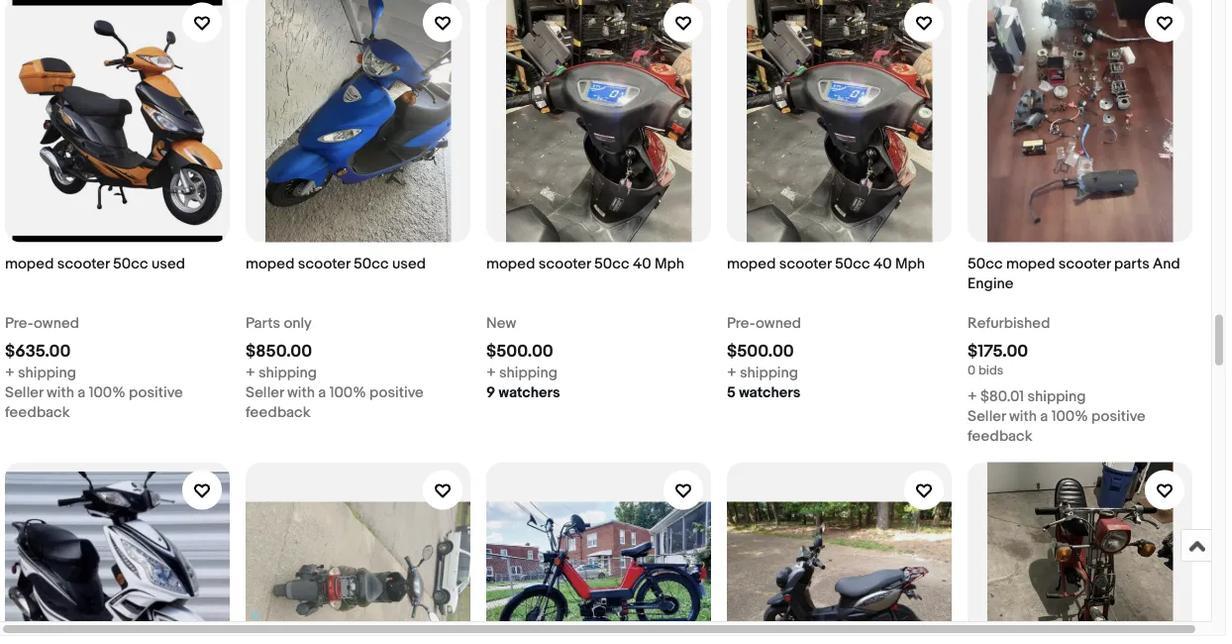 Task type: describe. For each thing, give the bounding box(es) containing it.
shipping for $635.00
[[18, 365, 76, 383]]

moped for $850.00
[[246, 256, 295, 274]]

engine
[[968, 276, 1014, 293]]

New text field
[[487, 314, 517, 334]]

seller inside refurbished $175.00 0 bids + $80.01 shipping seller with a 100% positive feedback
[[968, 408, 1006, 426]]

+ for $635.00
[[5, 365, 15, 383]]

with for $635.00
[[47, 385, 74, 402]]

seller for $850.00
[[246, 385, 284, 402]]

$500.00 inside pre-owned $500.00 + shipping 5 watchers
[[727, 341, 794, 362]]

pre-owned $500.00 + shipping 5 watchers
[[727, 315, 802, 402]]

with inside refurbished $175.00 0 bids + $80.01 shipping seller with a 100% positive feedback
[[1010, 408, 1037, 426]]

scooter for $500.00
[[780, 256, 832, 274]]

9
[[487, 385, 496, 402]]

moped scooter 50cc used for $850.00
[[246, 256, 426, 274]]

Pre-owned text field
[[727, 314, 802, 334]]

Refurbished text field
[[968, 314, 1051, 334]]

used for $635.00
[[152, 256, 185, 274]]

feedback for $850.00
[[246, 404, 311, 422]]

a for $850.00
[[318, 385, 326, 402]]

$850.00
[[246, 341, 312, 362]]

parts
[[246, 315, 280, 333]]

+ shipping text field
[[487, 364, 558, 384]]

pre- for $635.00
[[5, 315, 34, 333]]

owned for $635.00
[[34, 315, 79, 333]]

9 watchers text field
[[487, 384, 560, 403]]

moped scooter 50cc 40 mph for $500.00
[[487, 256, 685, 274]]

seller with a 100% positive feedback text field for $175.00
[[968, 407, 1193, 447]]

scooter for $635.00
[[57, 256, 110, 274]]

moped for $500.00
[[727, 256, 776, 274]]

50cc inside 50cc moped scooter parts and engine
[[968, 256, 1003, 274]]

40 for $500.00
[[633, 256, 652, 274]]

watchers inside pre-owned $500.00 + shipping 5 watchers
[[739, 385, 801, 402]]

+ $80.01 shipping text field
[[968, 388, 1086, 407]]

+ inside new $500.00 + shipping 9 watchers
[[487, 365, 496, 383]]

+ inside refurbished $175.00 0 bids + $80.01 shipping seller with a 100% positive feedback
[[968, 389, 978, 406]]

shipping inside new $500.00 + shipping 9 watchers
[[499, 365, 558, 383]]

mph for owned
[[896, 256, 926, 274]]

pre-owned $635.00 + shipping seller with a 100% positive feedback
[[5, 315, 186, 422]]

$635.00 text field
[[5, 341, 71, 362]]

moped scooter 50cc 40 mph for owned
[[727, 256, 926, 274]]

+ shipping text field for $850.00
[[246, 364, 317, 384]]

pre- for $500.00
[[727, 315, 756, 333]]

5 watchers text field
[[727, 384, 801, 403]]

$850.00 text field
[[246, 341, 312, 362]]

moped scooter 50cc used for $635.00
[[5, 256, 185, 274]]

watchers inside new $500.00 + shipping 9 watchers
[[499, 385, 560, 402]]

scooter inside 50cc moped scooter parts and engine
[[1059, 256, 1111, 274]]

bids
[[979, 364, 1004, 379]]

scooter for +
[[539, 256, 591, 274]]

40 for owned
[[874, 256, 892, 274]]

scooter for $850.00
[[298, 256, 350, 274]]

moped for $635.00
[[5, 256, 54, 274]]

+ for $850.00
[[246, 365, 255, 383]]

50cc moped scooter parts and engine
[[968, 256, 1181, 293]]

Seller with a 100% positive feedback text field
[[246, 384, 471, 423]]

only
[[284, 315, 312, 333]]

0
[[968, 364, 976, 379]]



Task type: locate. For each thing, give the bounding box(es) containing it.
feedback inside pre-owned $635.00 + shipping seller with a 100% positive feedback
[[5, 404, 70, 422]]

feedback down $635.00 text box
[[5, 404, 70, 422]]

0 horizontal spatial 40
[[633, 256, 652, 274]]

seller with a 100% positive feedback text field down $635.00 text box
[[5, 384, 230, 423]]

1 horizontal spatial $500.00 text field
[[727, 341, 794, 362]]

2 + shipping text field from the left
[[246, 364, 317, 384]]

4 scooter from the left
[[780, 256, 832, 274]]

moped scooter 50cc used
[[5, 256, 185, 274], [246, 256, 426, 274]]

seller
[[5, 385, 43, 402], [246, 385, 284, 402], [968, 408, 1006, 426]]

1 horizontal spatial + shipping text field
[[246, 364, 317, 384]]

parts
[[1115, 256, 1150, 274]]

100% inside pre-owned $635.00 + shipping seller with a 100% positive feedback
[[89, 385, 126, 402]]

0 horizontal spatial positive
[[129, 385, 183, 402]]

$175.00
[[968, 341, 1029, 362]]

2 horizontal spatial feedback
[[968, 428, 1033, 446]]

+ shipping text field down $850.00 'text field'
[[246, 364, 317, 384]]

5 scooter from the left
[[1059, 256, 1111, 274]]

50cc for $500.00
[[835, 256, 871, 274]]

2 horizontal spatial seller
[[968, 408, 1006, 426]]

2 horizontal spatial + shipping text field
[[727, 364, 799, 384]]

moped up parts
[[246, 256, 295, 274]]

seller down $80.01
[[968, 408, 1006, 426]]

seller with a 100% positive feedback text field down $80.01
[[968, 407, 1193, 447]]

0 horizontal spatial seller
[[5, 385, 43, 402]]

with down $850.00 'text field'
[[287, 385, 315, 402]]

+ down $850.00 'text field'
[[246, 365, 255, 383]]

positive inside refurbished $175.00 0 bids + $80.01 shipping seller with a 100% positive feedback
[[1092, 408, 1146, 426]]

owned up 5 watchers text box
[[756, 315, 802, 333]]

1 horizontal spatial used
[[392, 256, 426, 274]]

+
[[5, 365, 15, 383], [246, 365, 255, 383], [487, 365, 496, 383], [727, 365, 737, 383], [968, 389, 978, 406]]

+ inside pre-owned $500.00 + shipping 5 watchers
[[727, 365, 737, 383]]

feedback inside parts only $850.00 + shipping seller with a 100% positive feedback
[[246, 404, 311, 422]]

0 horizontal spatial a
[[78, 385, 86, 402]]

$635.00
[[5, 341, 71, 362]]

$175.00 text field
[[968, 341, 1029, 362]]

moped for +
[[487, 256, 535, 274]]

50cc for $850.00
[[354, 256, 389, 274]]

a for $635.00
[[78, 385, 86, 402]]

1 horizontal spatial 40
[[874, 256, 892, 274]]

+ shipping text field for $500.00
[[727, 364, 799, 384]]

+ shipping text field down $635.00 text box
[[5, 364, 76, 384]]

+ shipping text field
[[5, 364, 76, 384], [246, 364, 317, 384], [727, 364, 799, 384]]

1 pre- from the left
[[5, 315, 34, 333]]

+ inside parts only $850.00 + shipping seller with a 100% positive feedback
[[246, 365, 255, 383]]

watchers
[[499, 385, 560, 402], [739, 385, 801, 402]]

1 horizontal spatial with
[[287, 385, 315, 402]]

100% inside parts only $850.00 + shipping seller with a 100% positive feedback
[[330, 385, 366, 402]]

100%
[[89, 385, 126, 402], [330, 385, 366, 402], [1052, 408, 1089, 426]]

moped scooter 50cc used up only at the left of the page
[[246, 256, 426, 274]]

2 mph from the left
[[896, 256, 926, 274]]

positive inside pre-owned $635.00 + shipping seller with a 100% positive feedback
[[129, 385, 183, 402]]

with for $850.00
[[287, 385, 315, 402]]

seller inside parts only $850.00 + shipping seller with a 100% positive feedback
[[246, 385, 284, 402]]

0 horizontal spatial + shipping text field
[[5, 364, 76, 384]]

moped up pre-owned text box
[[727, 256, 776, 274]]

feedback down $80.01
[[968, 428, 1033, 446]]

1 watchers from the left
[[499, 385, 560, 402]]

refurbished $175.00 0 bids + $80.01 shipping seller with a 100% positive feedback
[[968, 315, 1150, 446]]

0 horizontal spatial 100%
[[89, 385, 126, 402]]

owned inside pre-owned $635.00 + shipping seller with a 100% positive feedback
[[34, 315, 79, 333]]

seller for $635.00
[[5, 385, 43, 402]]

2 used from the left
[[392, 256, 426, 274]]

+ shipping text field for $635.00
[[5, 364, 76, 384]]

$500.00 text field up + shipping text field on the left of page
[[487, 341, 554, 362]]

2 $500.00 from the left
[[727, 341, 794, 362]]

+ down 0
[[968, 389, 978, 406]]

3 moped from the left
[[487, 256, 535, 274]]

shipping for $500.00
[[740, 365, 799, 383]]

1 moped scooter 50cc 40 mph from the left
[[487, 256, 685, 274]]

0 horizontal spatial pre-
[[5, 315, 34, 333]]

5 moped from the left
[[1007, 256, 1056, 274]]

0 horizontal spatial mph
[[655, 256, 685, 274]]

moped inside 50cc moped scooter parts and engine
[[1007, 256, 1056, 274]]

pre- up $635.00
[[5, 315, 34, 333]]

owned for $500.00
[[756, 315, 802, 333]]

+ up 5
[[727, 365, 737, 383]]

100% for $850.00
[[330, 385, 366, 402]]

2 scooter from the left
[[298, 256, 350, 274]]

2 moped scooter 50cc 40 mph from the left
[[727, 256, 926, 274]]

100% inside refurbished $175.00 0 bids + $80.01 shipping seller with a 100% positive feedback
[[1052, 408, 1089, 426]]

feedback inside refurbished $175.00 0 bids + $80.01 shipping seller with a 100% positive feedback
[[968, 428, 1033, 446]]

seller down $850.00 'text field'
[[246, 385, 284, 402]]

4 moped from the left
[[727, 256, 776, 274]]

seller with a 100% positive feedback text field for $635.00
[[5, 384, 230, 423]]

0 horizontal spatial feedback
[[5, 404, 70, 422]]

mph
[[655, 256, 685, 274], [896, 256, 926, 274]]

1 horizontal spatial 100%
[[330, 385, 366, 402]]

parts only $850.00 + shipping seller with a 100% positive feedback
[[246, 315, 427, 422]]

feedback for $635.00
[[5, 404, 70, 422]]

1 owned from the left
[[34, 315, 79, 333]]

50cc
[[113, 256, 148, 274], [354, 256, 389, 274], [595, 256, 630, 274], [835, 256, 871, 274], [968, 256, 1003, 274]]

with inside parts only $850.00 + shipping seller with a 100% positive feedback
[[287, 385, 315, 402]]

used
[[152, 256, 185, 274], [392, 256, 426, 274]]

50cc for $635.00
[[113, 256, 148, 274]]

Parts only text field
[[246, 314, 312, 334]]

1 + shipping text field from the left
[[5, 364, 76, 384]]

2 horizontal spatial a
[[1041, 408, 1049, 426]]

1 horizontal spatial seller
[[246, 385, 284, 402]]

moped up new text field
[[487, 256, 535, 274]]

1 horizontal spatial feedback
[[246, 404, 311, 422]]

0 horizontal spatial $500.00
[[487, 341, 554, 362]]

2 moped from the left
[[246, 256, 295, 274]]

a
[[78, 385, 86, 402], [318, 385, 326, 402], [1041, 408, 1049, 426]]

and
[[1154, 256, 1181, 274]]

with
[[47, 385, 74, 402], [287, 385, 315, 402], [1010, 408, 1037, 426]]

pre- inside pre-owned $635.00 + shipping seller with a 100% positive feedback
[[5, 315, 34, 333]]

shipping inside pre-owned $635.00 + shipping seller with a 100% positive feedback
[[18, 365, 76, 383]]

$80.01
[[981, 389, 1025, 406]]

shipping up 9 watchers text field
[[499, 365, 558, 383]]

2 moped scooter 50cc used from the left
[[246, 256, 426, 274]]

5 50cc from the left
[[968, 256, 1003, 274]]

a inside refurbished $175.00 0 bids + $80.01 shipping seller with a 100% positive feedback
[[1041, 408, 1049, 426]]

+ shipping text field up 5
[[727, 364, 799, 384]]

1 horizontal spatial moped scooter 50cc used
[[246, 256, 426, 274]]

1 horizontal spatial positive
[[370, 385, 424, 402]]

0 horizontal spatial seller with a 100% positive feedback text field
[[5, 384, 230, 423]]

1 40 from the left
[[633, 256, 652, 274]]

scooter
[[57, 256, 110, 274], [298, 256, 350, 274], [539, 256, 591, 274], [780, 256, 832, 274], [1059, 256, 1111, 274]]

1 $500.00 text field from the left
[[487, 341, 554, 362]]

0 horizontal spatial moped scooter 50cc used
[[5, 256, 185, 274]]

2 50cc from the left
[[354, 256, 389, 274]]

1 moped scooter 50cc used from the left
[[5, 256, 185, 274]]

$500.00 text field down pre-owned text box
[[727, 341, 794, 362]]

positive inside parts only $850.00 + shipping seller with a 100% positive feedback
[[370, 385, 424, 402]]

+ down $635.00 text box
[[5, 365, 15, 383]]

used for $850.00
[[392, 256, 426, 274]]

shipping right $80.01
[[1028, 389, 1086, 406]]

1 used from the left
[[152, 256, 185, 274]]

0 horizontal spatial with
[[47, 385, 74, 402]]

new $500.00 + shipping 9 watchers
[[487, 315, 560, 402]]

moped up pre-owned text field
[[5, 256, 54, 274]]

1 horizontal spatial watchers
[[739, 385, 801, 402]]

$500.00 text field for owned
[[727, 341, 794, 362]]

mph for $500.00
[[655, 256, 685, 274]]

0 horizontal spatial $500.00 text field
[[487, 341, 554, 362]]

moped
[[5, 256, 54, 274], [246, 256, 295, 274], [487, 256, 535, 274], [727, 256, 776, 274], [1007, 256, 1056, 274]]

with inside pre-owned $635.00 + shipping seller with a 100% positive feedback
[[47, 385, 74, 402]]

watchers right 5
[[739, 385, 801, 402]]

seller inside pre-owned $635.00 + shipping seller with a 100% positive feedback
[[5, 385, 43, 402]]

1 horizontal spatial owned
[[756, 315, 802, 333]]

shipping inside pre-owned $500.00 + shipping 5 watchers
[[740, 365, 799, 383]]

moped scooter 50cc 40 mph
[[487, 256, 685, 274], [727, 256, 926, 274]]

0 horizontal spatial watchers
[[499, 385, 560, 402]]

shipping down $850.00
[[259, 365, 317, 383]]

50cc for +
[[595, 256, 630, 274]]

feedback
[[5, 404, 70, 422], [246, 404, 311, 422], [968, 428, 1033, 446]]

new
[[487, 315, 517, 333]]

1 mph from the left
[[655, 256, 685, 274]]

2 horizontal spatial 100%
[[1052, 408, 1089, 426]]

$500.00 text field for $500.00
[[487, 341, 554, 362]]

1 horizontal spatial $500.00
[[727, 341, 794, 362]]

shipping down $635.00 text box
[[18, 365, 76, 383]]

1 scooter from the left
[[57, 256, 110, 274]]

1 horizontal spatial mph
[[896, 256, 926, 274]]

moped scooter 50cc used up pre-owned text field
[[5, 256, 185, 274]]

with down $635.00
[[47, 385, 74, 402]]

0 horizontal spatial moped scooter 50cc 40 mph
[[487, 256, 685, 274]]

2 horizontal spatial with
[[1010, 408, 1037, 426]]

+ for $500.00
[[727, 365, 737, 383]]

moped up engine
[[1007, 256, 1056, 274]]

1 moped from the left
[[5, 256, 54, 274]]

pre- inside pre-owned $500.00 + shipping 5 watchers
[[727, 315, 756, 333]]

5
[[727, 385, 736, 402]]

$500.00 up + shipping text field on the left of page
[[487, 341, 554, 362]]

2 horizontal spatial positive
[[1092, 408, 1146, 426]]

3 scooter from the left
[[539, 256, 591, 274]]

+ up 9
[[487, 365, 496, 383]]

+ inside pre-owned $635.00 + shipping seller with a 100% positive feedback
[[5, 365, 15, 383]]

positive for $635.00
[[129, 385, 183, 402]]

0 horizontal spatial owned
[[34, 315, 79, 333]]

Seller with a 100% positive feedback text field
[[5, 384, 230, 423], [968, 407, 1193, 447]]

watchers down + shipping text field on the left of page
[[499, 385, 560, 402]]

3 50cc from the left
[[595, 256, 630, 274]]

1 50cc from the left
[[113, 256, 148, 274]]

positive for $850.00
[[370, 385, 424, 402]]

shipping up 5 watchers text box
[[740, 365, 799, 383]]

pre-
[[5, 315, 34, 333], [727, 315, 756, 333]]

pre- up 5
[[727, 315, 756, 333]]

4 50cc from the left
[[835, 256, 871, 274]]

a inside parts only $850.00 + shipping seller with a 100% positive feedback
[[318, 385, 326, 402]]

shipping inside refurbished $175.00 0 bids + $80.01 shipping seller with a 100% positive feedback
[[1028, 389, 1086, 406]]

1 horizontal spatial pre-
[[727, 315, 756, 333]]

1 horizontal spatial moped scooter 50cc 40 mph
[[727, 256, 926, 274]]

shipping inside parts only $850.00 + shipping seller with a 100% positive feedback
[[259, 365, 317, 383]]

3 + shipping text field from the left
[[727, 364, 799, 384]]

2 $500.00 text field from the left
[[727, 341, 794, 362]]

shipping
[[18, 365, 76, 383], [259, 365, 317, 383], [499, 365, 558, 383], [740, 365, 799, 383], [1028, 389, 1086, 406]]

Pre-owned text field
[[5, 314, 79, 334]]

owned
[[34, 315, 79, 333], [756, 315, 802, 333]]

2 watchers from the left
[[739, 385, 801, 402]]

1 horizontal spatial seller with a 100% positive feedback text field
[[968, 407, 1193, 447]]

40
[[633, 256, 652, 274], [874, 256, 892, 274]]

2 owned from the left
[[756, 315, 802, 333]]

2 pre- from the left
[[727, 315, 756, 333]]

with down + $80.01 shipping text box
[[1010, 408, 1037, 426]]

$500.00 down pre-owned text box
[[727, 341, 794, 362]]

positive
[[129, 385, 183, 402], [370, 385, 424, 402], [1092, 408, 1146, 426]]

1 horizontal spatial a
[[318, 385, 326, 402]]

0 horizontal spatial used
[[152, 256, 185, 274]]

1 $500.00 from the left
[[487, 341, 554, 362]]

a inside pre-owned $635.00 + shipping seller with a 100% positive feedback
[[78, 385, 86, 402]]

feedback down $850.00
[[246, 404, 311, 422]]

$500.00 text field
[[487, 341, 554, 362], [727, 341, 794, 362]]

owned up $635.00
[[34, 315, 79, 333]]

refurbished
[[968, 315, 1051, 333]]

shipping for $850.00
[[259, 365, 317, 383]]

owned inside pre-owned $500.00 + shipping 5 watchers
[[756, 315, 802, 333]]

0 bids text field
[[968, 364, 1004, 379]]

seller down $635.00 text box
[[5, 385, 43, 402]]

100% for $635.00
[[89, 385, 126, 402]]

2 40 from the left
[[874, 256, 892, 274]]

$500.00 inside new $500.00 + shipping 9 watchers
[[487, 341, 554, 362]]

$500.00
[[487, 341, 554, 362], [727, 341, 794, 362]]



Task type: vqa. For each thing, say whether or not it's contained in the screenshot.
Brushless related to Motor Type
no



